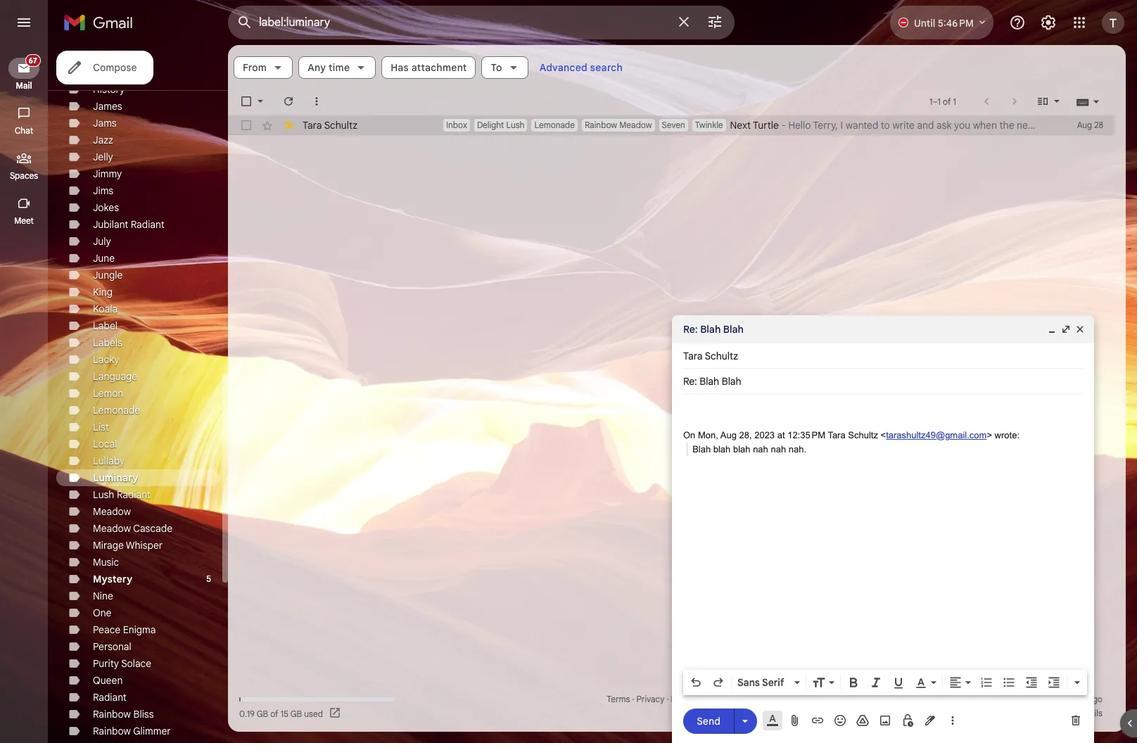 Task type: describe. For each thing, give the bounding box(es) containing it.
any time button
[[299, 56, 376, 79]]

Search in mail search field
[[228, 6, 735, 39]]

mon,
[[698, 430, 719, 441]]

inbox
[[446, 120, 467, 130]]

tarashultz49@gmail.com link
[[886, 430, 987, 441]]

terms · privacy · program policies
[[607, 694, 735, 705]]

peace enigma
[[93, 624, 156, 636]]

0.19
[[239, 708, 255, 719]]

one link
[[93, 607, 112, 619]]

2 gb from the left
[[291, 708, 302, 719]]

account
[[978, 694, 1009, 705]]

tarashultz49@gmail.com
[[886, 430, 987, 441]]

mirage whisper
[[93, 539, 163, 552]]

the
[[1000, 119, 1015, 132]]

local link
[[93, 438, 117, 450]]

james
[[93, 100, 122, 113]]

28,
[[739, 430, 752, 441]]

Subject field
[[683, 374, 1083, 389]]

aug inside row
[[1077, 120, 1092, 130]]

lemonade link
[[93, 404, 140, 417]]

terry,
[[813, 119, 838, 132]]

rainbow for rainbow meadow
[[585, 120, 617, 130]]

insert photo image
[[878, 714, 892, 728]]

refresh image
[[282, 94, 296, 108]]

lush inside row
[[506, 120, 525, 130]]

privacy
[[637, 694, 665, 705]]

queen link
[[93, 674, 123, 687]]

meadow link
[[93, 505, 131, 518]]

hello
[[789, 119, 811, 132]]

1 blah from the left
[[714, 444, 731, 454]]

rainbow meadow
[[585, 120, 652, 130]]

undo ‪(⌘z)‬ image
[[689, 676, 703, 690]]

<
[[881, 430, 886, 441]]

pop out image
[[1061, 324, 1072, 335]]

aug inside on mon, aug 28, 2023 at 12:35 pm tara schultz < tarashultz49@gmail.com > wrote: blah blah blah nah nah nah.
[[721, 430, 737, 441]]

july
[[93, 235, 111, 248]]

list
[[93, 421, 109, 434]]

peace
[[93, 624, 120, 636]]

search in mail image
[[232, 10, 258, 35]]

program
[[671, 694, 704, 705]]

jams link
[[93, 117, 117, 130]]

search
[[590, 61, 623, 74]]

30
[[1043, 694, 1054, 705]]

advanced search
[[540, 61, 623, 74]]

james link
[[93, 100, 122, 113]]

minutes
[[1056, 694, 1086, 705]]

privacy link
[[637, 694, 665, 705]]

any time
[[308, 61, 350, 74]]

2 1 from the left
[[938, 96, 941, 107]]

more image
[[310, 94, 324, 108]]

1 vertical spatial lush
[[93, 488, 114, 501]]

more formatting options image
[[1071, 676, 1085, 690]]

indent more ‪(⌘])‬ image
[[1047, 676, 1061, 690]]

clear search image
[[670, 8, 698, 36]]

tara schultz
[[303, 119, 358, 132]]

numbered list ‪(⌘⇧7)‬ image
[[980, 676, 994, 690]]

at
[[778, 430, 785, 441]]

has attachment button
[[382, 56, 476, 79]]

serif
[[762, 676, 784, 689]]

jungle link
[[93, 269, 123, 282]]

on
[[683, 430, 696, 441]]

labels link
[[93, 336, 122, 349]]

2 vertical spatial radiant
[[93, 691, 127, 704]]

meadow inside row
[[620, 120, 652, 130]]

local
[[93, 438, 117, 450]]

mirage whisper link
[[93, 539, 163, 552]]

chat heading
[[0, 125, 48, 137]]

any
[[308, 61, 326, 74]]

meet
[[14, 215, 34, 226]]

row containing tara schultz
[[228, 115, 1137, 135]]

underline ‪(⌘u)‬ image
[[892, 676, 906, 690]]

mail
[[16, 80, 32, 91]]

meadow for the meadow link
[[93, 505, 131, 518]]

indent less ‪(⌘[)‬ image
[[1025, 676, 1039, 690]]

2 nah from the left
[[771, 444, 786, 454]]

-
[[782, 119, 786, 132]]

queen
[[93, 674, 123, 687]]

meadow cascade
[[93, 522, 172, 535]]

discard draft ‪(⌘⇧d)‬ image
[[1069, 714, 1083, 728]]

aug 28
[[1077, 120, 1104, 130]]

from button
[[234, 56, 293, 79]]

main menu image
[[15, 14, 32, 31]]

Search in mail text field
[[259, 15, 667, 30]]

list link
[[93, 421, 109, 434]]

2 blah from the left
[[733, 444, 751, 454]]

jokes link
[[93, 201, 119, 214]]

program policies link
[[671, 694, 735, 705]]

rainbow bliss link
[[93, 708, 154, 721]]

lemon
[[93, 387, 123, 400]]

one
[[93, 607, 112, 619]]

koala
[[93, 303, 118, 315]]

advanced search button
[[534, 55, 629, 80]]

over
[[1118, 119, 1137, 132]]

radiant link
[[93, 691, 127, 704]]

tara inside row
[[303, 119, 322, 132]]

june
[[93, 252, 115, 265]]

used
[[304, 708, 323, 719]]

1 · from the left
[[632, 694, 635, 705]]

1 horizontal spatial of
[[943, 96, 951, 107]]

jazz link
[[93, 134, 113, 146]]

lush radiant
[[93, 488, 150, 501]]

radiant for jubilant radiant
[[131, 218, 164, 231]]

sans serif option
[[735, 676, 792, 690]]

footer inside main content
[[228, 693, 1115, 721]]

luminary
[[93, 472, 138, 484]]

to
[[881, 119, 890, 132]]

1 gb from the left
[[257, 708, 268, 719]]

settings image
[[1040, 14, 1057, 31]]

music
[[93, 556, 119, 569]]

close image
[[1075, 324, 1086, 335]]



Task type: locate. For each thing, give the bounding box(es) containing it.
rainbow glimmer link
[[93, 725, 171, 738]]

next turtle - hello terry, i wanted to write and ask you when the next turtle will be sent over
[[730, 119, 1137, 132]]

rainbow for rainbow glimmer
[[93, 725, 131, 738]]

when
[[973, 119, 997, 132]]

bulleted list ‪(⌘⇧8)‬ image
[[1002, 676, 1016, 690]]

12:35 pm
[[788, 430, 826, 441]]

lemonade inside row
[[535, 120, 575, 130]]

from
[[243, 61, 267, 74]]

1 nah from the left
[[753, 444, 768, 454]]

select input tool image
[[1092, 96, 1101, 107]]

more send options image
[[738, 714, 752, 728]]

1 horizontal spatial aug
[[1077, 120, 1092, 130]]

history link
[[93, 83, 125, 96]]

blah down mon,
[[714, 444, 731, 454]]

jokes
[[93, 201, 119, 214]]

cascade
[[133, 522, 172, 535]]

dialog containing sans serif
[[672, 315, 1094, 743]]

rainbow for rainbow bliss
[[93, 708, 131, 721]]

0 horizontal spatial schultz
[[324, 119, 358, 132]]

None checkbox
[[239, 94, 253, 108]]

compose button
[[56, 51, 154, 84]]

chat
[[15, 125, 33, 136]]

row
[[228, 115, 1137, 135]]

Message Body text field
[[683, 401, 1083, 666]]

compose
[[93, 61, 137, 74]]

· right 'privacy' link
[[667, 694, 669, 705]]

nah down 2023
[[753, 444, 768, 454]]

sans serif
[[738, 676, 784, 689]]

meadow for meadow cascade
[[93, 522, 131, 535]]

footer containing terms
[[228, 693, 1115, 721]]

gmail image
[[63, 8, 140, 37]]

lullaby
[[93, 455, 125, 467]]

0 horizontal spatial of
[[270, 708, 278, 719]]

1 1 from the left
[[930, 96, 933, 107]]

0 vertical spatial of
[[943, 96, 951, 107]]

rainbow bliss
[[93, 708, 154, 721]]

nine link
[[93, 590, 113, 602]]

None checkbox
[[239, 118, 253, 132]]

time
[[329, 61, 350, 74]]

attach files image
[[788, 714, 802, 728]]

1 vertical spatial rainbow
[[93, 708, 131, 721]]

rainbow glimmer
[[93, 725, 171, 738]]

0 vertical spatial lemonade
[[535, 120, 575, 130]]

1 vertical spatial lemonade
[[93, 404, 140, 417]]

gb
[[257, 708, 268, 719], [291, 708, 302, 719]]

send button
[[683, 708, 734, 734]]

1 horizontal spatial blah
[[733, 444, 751, 454]]

turtle
[[1039, 119, 1063, 132]]

insert signature image
[[923, 714, 938, 728]]

and
[[917, 119, 934, 132]]

support image
[[1009, 14, 1026, 31]]

1 vertical spatial aug
[[721, 430, 737, 441]]

insert emoji ‪(⌘⇧2)‬ image
[[833, 714, 847, 728]]

main content containing from
[[228, 45, 1137, 732]]

whisper
[[126, 539, 163, 552]]

lemonade down lemon link
[[93, 404, 140, 417]]

you
[[954, 119, 971, 132]]

seven
[[662, 120, 685, 130]]

0 horizontal spatial lemonade
[[93, 404, 140, 417]]

be
[[1083, 119, 1094, 132]]

insert link ‪(⌘k)‬ image
[[811, 714, 825, 728]]

send
[[697, 715, 721, 727]]

1 – 1 of 1
[[930, 96, 957, 107]]

0 vertical spatial lush
[[506, 120, 525, 130]]

1 horizontal spatial lemonade
[[535, 120, 575, 130]]

lemon link
[[93, 387, 123, 400]]

of left 15
[[270, 708, 278, 719]]

0 vertical spatial radiant
[[131, 218, 164, 231]]

follow link to manage storage image
[[329, 707, 343, 721]]

1 vertical spatial tara
[[828, 430, 846, 441]]

1 horizontal spatial 1
[[938, 96, 941, 107]]

blah
[[693, 444, 711, 454]]

>
[[987, 430, 992, 441]]

jimmy
[[93, 168, 122, 180]]

spaces heading
[[0, 170, 48, 182]]

tara right '12:35 pm'
[[828, 430, 846, 441]]

1 up the ask
[[938, 96, 941, 107]]

1
[[930, 96, 933, 107], [938, 96, 941, 107], [953, 96, 957, 107]]

navigation containing mail
[[0, 45, 49, 743]]

lacky
[[93, 353, 119, 366]]

0 vertical spatial schultz
[[324, 119, 358, 132]]

1 vertical spatial meadow
[[93, 505, 131, 518]]

1 vertical spatial radiant
[[117, 488, 150, 501]]

1 horizontal spatial gb
[[291, 708, 302, 719]]

nah.
[[789, 444, 807, 454]]

june link
[[93, 252, 115, 265]]

3 1 from the left
[[953, 96, 957, 107]]

has
[[391, 61, 409, 74]]

jazz
[[93, 134, 113, 146]]

mail heading
[[0, 80, 48, 92]]

will
[[1066, 119, 1080, 132]]

radiant for lush radiant
[[117, 488, 150, 501]]

advanced search options image
[[701, 8, 729, 36]]

28
[[1095, 120, 1104, 130]]

rainbow down radiant link
[[93, 708, 131, 721]]

personal link
[[93, 641, 131, 653]]

next
[[730, 119, 751, 132]]

0 vertical spatial meadow
[[620, 120, 652, 130]]

schultz down time
[[324, 119, 358, 132]]

label link
[[93, 320, 118, 332]]

lemonade
[[535, 120, 575, 130], [93, 404, 140, 417]]

write
[[893, 119, 915, 132]]

schultz inside row
[[324, 119, 358, 132]]

delight lush
[[477, 120, 525, 130]]

footer
[[228, 693, 1115, 721]]

1 horizontal spatial schultz
[[848, 430, 878, 441]]

0 horizontal spatial 1
[[930, 96, 933, 107]]

none checkbox inside row
[[239, 118, 253, 132]]

language
[[93, 370, 137, 383]]

0 horizontal spatial blah
[[714, 444, 731, 454]]

jelly link
[[93, 151, 113, 163]]

lush right delight
[[506, 120, 525, 130]]

nah
[[753, 444, 768, 454], [771, 444, 786, 454]]

gb right 15
[[291, 708, 302, 719]]

blah down 28,
[[733, 444, 751, 454]]

0 horizontal spatial gb
[[257, 708, 268, 719]]

spaces
[[10, 170, 38, 181]]

1 horizontal spatial lush
[[506, 120, 525, 130]]

0 vertical spatial rainbow
[[585, 120, 617, 130]]

1 horizontal spatial nah
[[771, 444, 786, 454]]

1 vertical spatial schultz
[[848, 430, 878, 441]]

jubilant radiant link
[[93, 218, 164, 231]]

italic ‪(⌘i)‬ image
[[869, 676, 883, 690]]

solace
[[121, 657, 151, 670]]

2 · from the left
[[667, 694, 669, 705]]

2 horizontal spatial 1
[[953, 96, 957, 107]]

2023
[[755, 430, 775, 441]]

mystery link
[[93, 573, 132, 586]]

aug left 28,
[[721, 430, 737, 441]]

minimize image
[[1047, 324, 1058, 335]]

0 vertical spatial aug
[[1077, 120, 1092, 130]]

1 horizontal spatial ·
[[667, 694, 669, 705]]

glimmer
[[133, 725, 171, 738]]

to
[[491, 61, 502, 74]]

dialog
[[672, 315, 1094, 743]]

0 horizontal spatial nah
[[753, 444, 768, 454]]

label
[[93, 320, 118, 332]]

of right – in the top right of the page
[[943, 96, 951, 107]]

meadow left seven
[[620, 120, 652, 130]]

rainbow down rainbow bliss
[[93, 725, 131, 738]]

main content
[[228, 45, 1137, 732]]

1 up next turtle - hello terry, i wanted to write and ask you when the next turtle will be sent over
[[930, 96, 933, 107]]

toggle split pane mode image
[[1036, 94, 1050, 108]]

· right terms link
[[632, 694, 635, 705]]

formatting options toolbar
[[683, 670, 1087, 695]]

radiant down 'queen'
[[93, 691, 127, 704]]

ask
[[937, 119, 952, 132]]

i
[[841, 119, 843, 132]]

67
[[29, 56, 37, 65]]

language link
[[93, 370, 137, 383]]

nah down at on the bottom right
[[771, 444, 786, 454]]

more options image
[[949, 714, 957, 728]]

67 link
[[8, 54, 41, 79]]

jubilant radiant
[[93, 218, 164, 231]]

0 horizontal spatial lush
[[93, 488, 114, 501]]

0 horizontal spatial ·
[[632, 694, 635, 705]]

meet heading
[[0, 215, 48, 227]]

tara inside on mon, aug 28, 2023 at 12:35 pm tara schultz < tarashultz49@gmail.com > wrote: blah blah blah nah nah nah.
[[828, 430, 846, 441]]

rainbow down search
[[585, 120, 617, 130]]

aug left 28
[[1077, 120, 1092, 130]]

labels
[[93, 336, 122, 349]]

blah
[[714, 444, 731, 454], [733, 444, 751, 454]]

meadow down lush radiant
[[93, 505, 131, 518]]

lush up the meadow link
[[93, 488, 114, 501]]

lemonade right delight lush
[[535, 120, 575, 130]]

2 vertical spatial meadow
[[93, 522, 131, 535]]

0 vertical spatial tara
[[303, 119, 322, 132]]

purity solace link
[[93, 657, 151, 670]]

redo ‪(⌘y)‬ image
[[712, 676, 726, 690]]

–
[[933, 96, 938, 107]]

meadow down the meadow link
[[93, 522, 131, 535]]

king
[[93, 286, 113, 298]]

schultz left "<"
[[848, 430, 878, 441]]

has attachment
[[391, 61, 467, 74]]

sans
[[738, 676, 760, 689]]

1 right – in the top right of the page
[[953, 96, 957, 107]]

1 horizontal spatial tara
[[828, 430, 846, 441]]

navigation
[[0, 45, 49, 743]]

music link
[[93, 556, 119, 569]]

toggle confidential mode image
[[901, 714, 915, 728]]

peace enigma link
[[93, 624, 156, 636]]

king link
[[93, 286, 113, 298]]

1 vertical spatial of
[[270, 708, 278, 719]]

details link
[[1077, 708, 1103, 719]]

on mon, aug 28, 2023 at 12:35 pm tara schultz < tarashultz49@gmail.com > wrote: blah blah blah nah nah nah.
[[683, 430, 1020, 454]]

insert files using drive image
[[856, 714, 870, 728]]

rainbow
[[585, 120, 617, 130], [93, 708, 131, 721], [93, 725, 131, 738]]

bliss
[[133, 708, 154, 721]]

lullaby link
[[93, 455, 125, 467]]

gb right 0.19
[[257, 708, 268, 719]]

0 horizontal spatial aug
[[721, 430, 737, 441]]

bold ‪(⌘b)‬ image
[[847, 676, 861, 690]]

tara down more icon
[[303, 119, 322, 132]]

0 horizontal spatial tara
[[303, 119, 322, 132]]

schultz inside on mon, aug 28, 2023 at 12:35 pm tara schultz < tarashultz49@gmail.com > wrote: blah blah blah nah nah nah.
[[848, 430, 878, 441]]

purity
[[93, 657, 119, 670]]

·
[[632, 694, 635, 705], [667, 694, 669, 705]]

radiant right jubilant
[[131, 218, 164, 231]]

2 vertical spatial rainbow
[[93, 725, 131, 738]]

radiant down luminary
[[117, 488, 150, 501]]



Task type: vqa. For each thing, say whether or not it's contained in the screenshot.
Promotions, 50 new messages, tab
no



